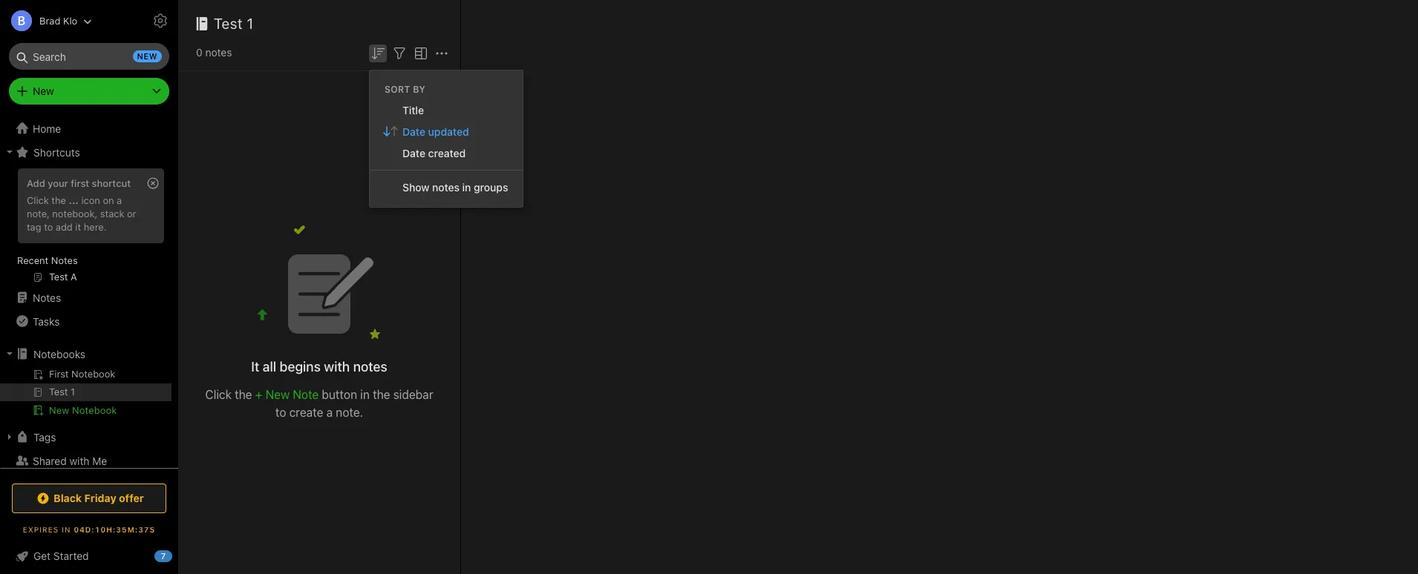 Task type: vqa. For each thing, say whether or not it's contained in the screenshot.
'HOME'
yes



Task type: describe. For each thing, give the bounding box(es) containing it.
shared with me
[[33, 455, 107, 468]]

click the ...
[[27, 195, 79, 206]]

Sort options field
[[369, 43, 387, 62]]

add
[[56, 221, 73, 233]]

black friday offer button
[[12, 484, 166, 514]]

1 horizontal spatial notes
[[353, 359, 387, 375]]

View options field
[[408, 43, 430, 62]]

updated
[[428, 125, 469, 138]]

tree containing home
[[0, 117, 178, 506]]

tags
[[33, 431, 56, 444]]

click to collapse image
[[173, 547, 184, 565]]

offer
[[119, 492, 144, 505]]

button
[[322, 388, 357, 401]]

More actions field
[[433, 43, 451, 62]]

test
[[214, 15, 243, 32]]

notes for show
[[432, 181, 460, 194]]

notebooks
[[33, 348, 85, 361]]

0 notes
[[196, 46, 232, 59]]

notes for 0
[[205, 46, 232, 59]]

recent
[[17, 255, 48, 267]]

home
[[33, 122, 61, 135]]

04d:10h:35m:37s
[[74, 526, 155, 535]]

notes link
[[0, 286, 172, 310]]

in inside "link"
[[462, 181, 471, 194]]

klo
[[63, 14, 77, 26]]

Account field
[[0, 6, 92, 36]]

new
[[137, 51, 157, 61]]

new button
[[9, 78, 169, 105]]

more actions image
[[433, 44, 451, 62]]

recent notes
[[17, 255, 78, 267]]

1 vertical spatial notes
[[33, 292, 61, 304]]

shortcuts button
[[0, 140, 172, 164]]

shared with me link
[[0, 449, 172, 473]]

stack
[[100, 208, 124, 220]]

the for ...
[[51, 195, 66, 206]]

new for new notebook
[[49, 405, 69, 417]]

home link
[[0, 117, 178, 140]]

on
[[103, 195, 114, 206]]

notebook,
[[52, 208, 98, 220]]

+
[[255, 388, 263, 401]]

show notes in groups link
[[370, 177, 523, 198]]

1
[[247, 15, 254, 32]]

brad klo
[[39, 14, 77, 26]]

friday
[[84, 492, 116, 505]]

here.
[[84, 221, 107, 233]]

expires in 04d:10h:35m:37s
[[23, 526, 155, 535]]

notes inside 'group'
[[51, 255, 78, 267]]

title
[[403, 104, 424, 116]]

all
[[263, 359, 276, 375]]

button in the sidebar to create a note.
[[275, 388, 433, 419]]

0 vertical spatial with
[[324, 359, 350, 375]]

in inside 'button in the sidebar to create a note.'
[[360, 388, 370, 401]]

new search field
[[19, 43, 162, 70]]

Search text field
[[19, 43, 159, 70]]

me
[[92, 455, 107, 468]]

notebook
[[72, 405, 117, 417]]

note window - empty element
[[461, 0, 1419, 575]]

new notebook button
[[0, 402, 172, 420]]

it
[[251, 359, 259, 375]]

click for click the ...
[[27, 195, 49, 206]]

expand tags image
[[4, 432, 16, 443]]

your
[[48, 178, 68, 189]]

sort by
[[385, 84, 426, 95]]

note,
[[27, 208, 50, 220]]

by
[[413, 84, 426, 95]]

notebooks link
[[0, 342, 172, 366]]

settings image
[[152, 12, 169, 30]]

get started
[[33, 550, 89, 563]]

created
[[428, 147, 466, 160]]

to inside icon on a note, notebook, stack or tag to add it here.
[[44, 221, 53, 233]]



Task type: locate. For each thing, give the bounding box(es) containing it.
notes right 0 in the left of the page
[[205, 46, 232, 59]]

0 vertical spatial notes
[[51, 255, 78, 267]]

tag
[[27, 221, 41, 233]]

Add filters field
[[391, 43, 408, 62]]

begins
[[280, 359, 321, 375]]

group containing add your first shortcut
[[0, 164, 172, 292]]

black friday offer
[[54, 492, 144, 505]]

0 vertical spatial in
[[462, 181, 471, 194]]

date updated
[[403, 125, 469, 138]]

cell
[[0, 384, 172, 402]]

brad
[[39, 14, 60, 26]]

the left +
[[235, 388, 252, 401]]

click left +
[[205, 388, 232, 401]]

the for +
[[235, 388, 252, 401]]

with
[[324, 359, 350, 375], [69, 455, 90, 468]]

expand notebooks image
[[4, 348, 16, 360]]

it
[[75, 221, 81, 233]]

a inside icon on a note, notebook, stack or tag to add it here.
[[117, 195, 122, 206]]

notes
[[51, 255, 78, 267], [33, 292, 61, 304]]

add
[[27, 178, 45, 189]]

2 vertical spatial notes
[[353, 359, 387, 375]]

0 horizontal spatial the
[[51, 195, 66, 206]]

0 horizontal spatial to
[[44, 221, 53, 233]]

click
[[27, 195, 49, 206], [205, 388, 232, 401]]

0 vertical spatial date
[[403, 125, 426, 138]]

the inside 'button in the sidebar to create a note.'
[[373, 388, 390, 401]]

click inside 'group'
[[27, 195, 49, 206]]

0 vertical spatial click
[[27, 195, 49, 206]]

...
[[69, 195, 79, 206]]

0
[[196, 46, 203, 59]]

+ new note link
[[255, 388, 319, 401]]

with up the button
[[324, 359, 350, 375]]

cell inside tree
[[0, 384, 172, 402]]

1 vertical spatial in
[[360, 388, 370, 401]]

date for date created
[[403, 147, 426, 160]]

0 horizontal spatial notes
[[205, 46, 232, 59]]

1 horizontal spatial click
[[205, 388, 232, 401]]

notes up tasks
[[33, 292, 61, 304]]

get
[[33, 550, 51, 563]]

new inside button
[[49, 405, 69, 417]]

note
[[293, 388, 319, 401]]

in
[[462, 181, 471, 194], [360, 388, 370, 401]]

notes
[[205, 46, 232, 59], [432, 181, 460, 194], [353, 359, 387, 375]]

0 horizontal spatial with
[[69, 455, 90, 468]]

0 horizontal spatial in
[[360, 388, 370, 401]]

groups
[[474, 181, 508, 194]]

black
[[54, 492, 82, 505]]

it all begins with notes
[[251, 359, 387, 375]]

note.
[[336, 406, 363, 419]]

7
[[161, 552, 166, 561]]

new right +
[[266, 388, 290, 401]]

to right tag
[[44, 221, 53, 233]]

add filters image
[[391, 44, 408, 62]]

started
[[53, 550, 89, 563]]

date created link
[[370, 142, 523, 164]]

sort
[[385, 84, 411, 95]]

in left groups
[[462, 181, 471, 194]]

icon
[[81, 195, 100, 206]]

0 horizontal spatial click
[[27, 195, 49, 206]]

add your first shortcut
[[27, 178, 131, 189]]

show
[[403, 181, 430, 194]]

shared
[[33, 455, 67, 468]]

to
[[44, 221, 53, 233], [275, 406, 286, 419]]

date created
[[403, 147, 466, 160]]

0 horizontal spatial a
[[117, 195, 122, 206]]

click for click the + new note
[[205, 388, 232, 401]]

notes up 'button in the sidebar to create a note.'
[[353, 359, 387, 375]]

dropdown list menu
[[370, 99, 523, 198]]

new
[[33, 85, 54, 97], [266, 388, 290, 401], [49, 405, 69, 417]]

in
[[62, 526, 71, 535]]

1 vertical spatial notes
[[432, 181, 460, 194]]

1 vertical spatial to
[[275, 406, 286, 419]]

1 vertical spatial click
[[205, 388, 232, 401]]

a inside 'button in the sidebar to create a note.'
[[326, 406, 333, 419]]

new notebook
[[49, 405, 117, 417]]

group
[[0, 164, 172, 292]]

click the + new note
[[205, 388, 319, 401]]

1 horizontal spatial with
[[324, 359, 350, 375]]

the left ...
[[51, 195, 66, 206]]

a left note. on the bottom of page
[[326, 406, 333, 419]]

notes right recent
[[51, 255, 78, 267]]

0 vertical spatial a
[[117, 195, 122, 206]]

with inside the shared with me link
[[69, 455, 90, 468]]

first
[[71, 178, 89, 189]]

1 vertical spatial a
[[326, 406, 333, 419]]

1 horizontal spatial to
[[275, 406, 286, 419]]

icon on a note, notebook, stack or tag to add it here.
[[27, 195, 136, 233]]

shortcuts
[[33, 146, 80, 159]]

the inside 'group'
[[51, 195, 66, 206]]

1 horizontal spatial the
[[235, 388, 252, 401]]

a right 'on'
[[117, 195, 122, 206]]

a
[[117, 195, 122, 206], [326, 406, 333, 419]]

2 horizontal spatial notes
[[432, 181, 460, 194]]

Help and Learning task checklist field
[[0, 545, 178, 569]]

the left sidebar
[[373, 388, 390, 401]]

0 vertical spatial notes
[[205, 46, 232, 59]]

to down + new note link
[[275, 406, 286, 419]]

new up tags on the left
[[49, 405, 69, 417]]

1 vertical spatial new
[[266, 388, 290, 401]]

or
[[127, 208, 136, 220]]

notes right show
[[432, 181, 460, 194]]

2 horizontal spatial the
[[373, 388, 390, 401]]

1 vertical spatial with
[[69, 455, 90, 468]]

1 vertical spatial date
[[403, 147, 426, 160]]

to inside 'button in the sidebar to create a note.'
[[275, 406, 286, 419]]

0 vertical spatial to
[[44, 221, 53, 233]]

new up home
[[33, 85, 54, 97]]

date for date updated
[[403, 125, 426, 138]]

expires
[[23, 526, 59, 535]]

title link
[[370, 99, 523, 121]]

show notes in groups
[[403, 181, 508, 194]]

click up note,
[[27, 195, 49, 206]]

new inside popup button
[[33, 85, 54, 97]]

new for new
[[33, 85, 54, 97]]

shortcut
[[92, 178, 131, 189]]

2 date from the top
[[403, 147, 426, 160]]

test 1
[[214, 15, 254, 32]]

the
[[51, 195, 66, 206], [235, 388, 252, 401], [373, 388, 390, 401]]

1 date from the top
[[403, 125, 426, 138]]

new notebook group
[[0, 366, 172, 426]]

in up note. on the bottom of page
[[360, 388, 370, 401]]

2 vertical spatial new
[[49, 405, 69, 417]]

date down the date updated
[[403, 147, 426, 160]]

tasks button
[[0, 310, 172, 333]]

tasks
[[33, 315, 60, 328]]

date
[[403, 125, 426, 138], [403, 147, 426, 160]]

0 vertical spatial new
[[33, 85, 54, 97]]

tags button
[[0, 426, 172, 449]]

create
[[289, 406, 323, 419]]

1 horizontal spatial in
[[462, 181, 471, 194]]

notes inside "link"
[[432, 181, 460, 194]]

date down title
[[403, 125, 426, 138]]

tree
[[0, 117, 178, 506]]

sidebar
[[393, 388, 433, 401]]

1 horizontal spatial a
[[326, 406, 333, 419]]

with left me
[[69, 455, 90, 468]]

date updated link
[[370, 121, 523, 142]]



